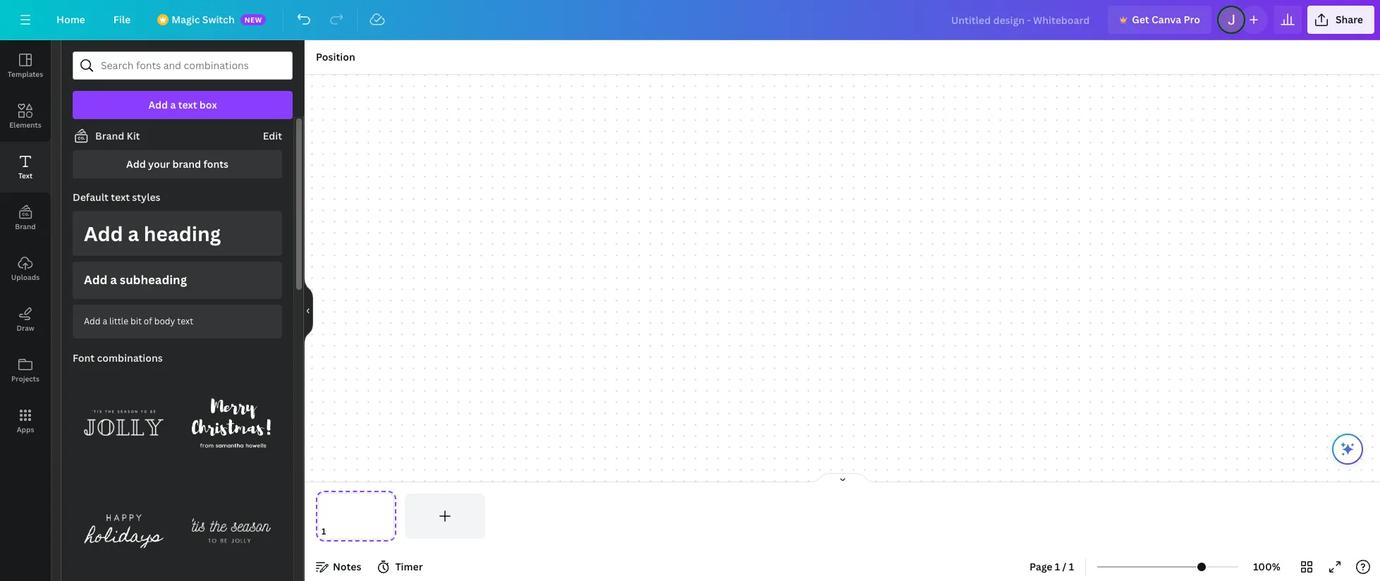 Task type: locate. For each thing, give the bounding box(es) containing it.
add left your on the left top of the page
[[126, 157, 146, 171]]

add for add your brand fonts
[[126, 157, 146, 171]]

a left subheading
[[110, 272, 117, 288]]

text left styles
[[111, 190, 130, 204]]

add inside 'button'
[[84, 315, 101, 327]]

add a subheading button
[[73, 262, 282, 299]]

little
[[109, 315, 128, 327]]

0 horizontal spatial brand
[[15, 221, 36, 231]]

notes button
[[310, 556, 367, 578]]

edit button
[[263, 128, 282, 144]]

draw button
[[0, 294, 51, 345]]

text right body
[[177, 315, 193, 327]]

1 1 from the left
[[1055, 560, 1060, 573]]

add down default
[[84, 220, 123, 247]]

brand left kit
[[95, 129, 124, 142]]

hide pages image
[[809, 473, 876, 484]]

Design title text field
[[940, 6, 1103, 34]]

page
[[1030, 560, 1053, 573]]

add left little
[[84, 315, 101, 327]]

text
[[178, 98, 197, 111], [111, 190, 130, 204], [177, 315, 193, 327]]

file button
[[102, 6, 142, 34]]

get canva pro
[[1132, 13, 1200, 26]]

box
[[199, 98, 217, 111]]

edit
[[263, 129, 282, 142]]

add left subheading
[[84, 272, 107, 288]]

add a text box button
[[73, 91, 293, 119]]

/
[[1063, 560, 1067, 573]]

magic switch
[[172, 13, 235, 26]]

fonts
[[203, 157, 229, 171]]

a for text
[[170, 98, 176, 111]]

group
[[73, 364, 175, 474]]

100%
[[1254, 560, 1281, 573]]

add your brand fonts
[[126, 157, 229, 171]]

1 horizontal spatial 1
[[1069, 560, 1074, 573]]

notes
[[333, 560, 361, 573]]

apps
[[17, 425, 34, 434]]

brand up uploads button
[[15, 221, 36, 231]]

apps button
[[0, 396, 51, 446]]

0 vertical spatial text
[[178, 98, 197, 111]]

a
[[170, 98, 176, 111], [128, 220, 139, 247], [110, 272, 117, 288], [103, 315, 107, 327]]

brand inside button
[[15, 221, 36, 231]]

subheading
[[120, 272, 187, 288]]

a for subheading
[[110, 272, 117, 288]]

add a text box
[[148, 98, 217, 111]]

2 vertical spatial text
[[177, 315, 193, 327]]

0 vertical spatial brand
[[95, 129, 124, 142]]

bit
[[130, 315, 142, 327]]

0 horizontal spatial 1
[[1055, 560, 1060, 573]]

templates button
[[0, 40, 51, 91]]

brand for brand kit
[[95, 129, 124, 142]]

a left little
[[103, 315, 107, 327]]

new
[[245, 15, 262, 25]]

text inside 'button'
[[177, 315, 193, 327]]

canva assistant image
[[1339, 441, 1356, 458]]

a down styles
[[128, 220, 139, 247]]

share
[[1336, 13, 1363, 26]]

100% button
[[1244, 556, 1290, 578]]

add a heading button
[[73, 211, 282, 256]]

text
[[18, 171, 33, 181]]

add for add a subheading
[[84, 272, 107, 288]]

1
[[1055, 560, 1060, 573], [1069, 560, 1074, 573]]

brand kit
[[95, 129, 140, 142]]

hide image
[[304, 277, 313, 345]]

1 vertical spatial brand
[[15, 221, 36, 231]]

Page title text field
[[332, 525, 338, 539]]

switch
[[202, 13, 235, 26]]

add for add a text box
[[148, 98, 168, 111]]

1 vertical spatial text
[[111, 190, 130, 204]]

brand
[[95, 129, 124, 142], [15, 221, 36, 231]]

1 left /
[[1055, 560, 1060, 573]]

elements
[[9, 120, 41, 130]]

default
[[73, 190, 109, 204]]

add
[[148, 98, 168, 111], [126, 157, 146, 171], [84, 220, 123, 247], [84, 272, 107, 288], [84, 315, 101, 327]]

add a little bit of body text button
[[73, 305, 282, 338]]

a for heading
[[128, 220, 139, 247]]

add for add a little bit of body text
[[84, 315, 101, 327]]

add down search fonts and combinations search box
[[148, 98, 168, 111]]

1 right /
[[1069, 560, 1074, 573]]

a left box
[[170, 98, 176, 111]]

a for little
[[103, 315, 107, 327]]

projects
[[11, 374, 40, 384]]

1 horizontal spatial brand
[[95, 129, 124, 142]]

magic
[[172, 13, 200, 26]]

brand for brand
[[15, 221, 36, 231]]

home
[[56, 13, 85, 26]]

Search fonts and combinations search field
[[101, 52, 265, 79]]

a inside 'button'
[[103, 315, 107, 327]]

text left box
[[178, 98, 197, 111]]



Task type: describe. For each thing, give the bounding box(es) containing it.
page 1 / 1
[[1030, 560, 1074, 573]]

brand button
[[0, 193, 51, 243]]

projects button
[[0, 345, 51, 396]]

2 1 from the left
[[1069, 560, 1074, 573]]

add a subheading
[[84, 272, 187, 288]]

uploads button
[[0, 243, 51, 294]]

styles
[[132, 190, 160, 204]]

add a little bit of body text
[[84, 315, 193, 327]]

text button
[[0, 142, 51, 193]]

default text styles
[[73, 190, 160, 204]]

position button
[[310, 46, 361, 68]]

get
[[1132, 13, 1149, 26]]

get canva pro button
[[1108, 6, 1212, 34]]

add your brand fonts button
[[73, 150, 282, 178]]

body
[[154, 315, 175, 327]]

brand
[[173, 157, 201, 171]]

combinations
[[97, 351, 163, 365]]

timer
[[395, 560, 423, 573]]

of
[[144, 315, 152, 327]]

your
[[148, 157, 170, 171]]

side panel tab list
[[0, 40, 51, 446]]

font combinations
[[73, 351, 163, 365]]

add for add a heading
[[84, 220, 123, 247]]

share button
[[1308, 6, 1375, 34]]

kit
[[127, 129, 140, 142]]

text inside button
[[178, 98, 197, 111]]

font
[[73, 351, 95, 365]]

pro
[[1184, 13, 1200, 26]]

canva
[[1152, 13, 1182, 26]]

uploads
[[11, 272, 40, 282]]

draw
[[17, 323, 34, 333]]

elements button
[[0, 91, 51, 142]]

position
[[316, 50, 355, 63]]

main menu bar
[[0, 0, 1380, 40]]

home link
[[45, 6, 96, 34]]

timer button
[[373, 556, 429, 578]]

heading
[[144, 220, 221, 247]]

add a heading
[[84, 220, 221, 247]]

page 1 image
[[316, 494, 396, 539]]

templates
[[8, 69, 43, 79]]

file
[[113, 13, 131, 26]]



Task type: vqa. For each thing, say whether or not it's contained in the screenshot.
100%
yes



